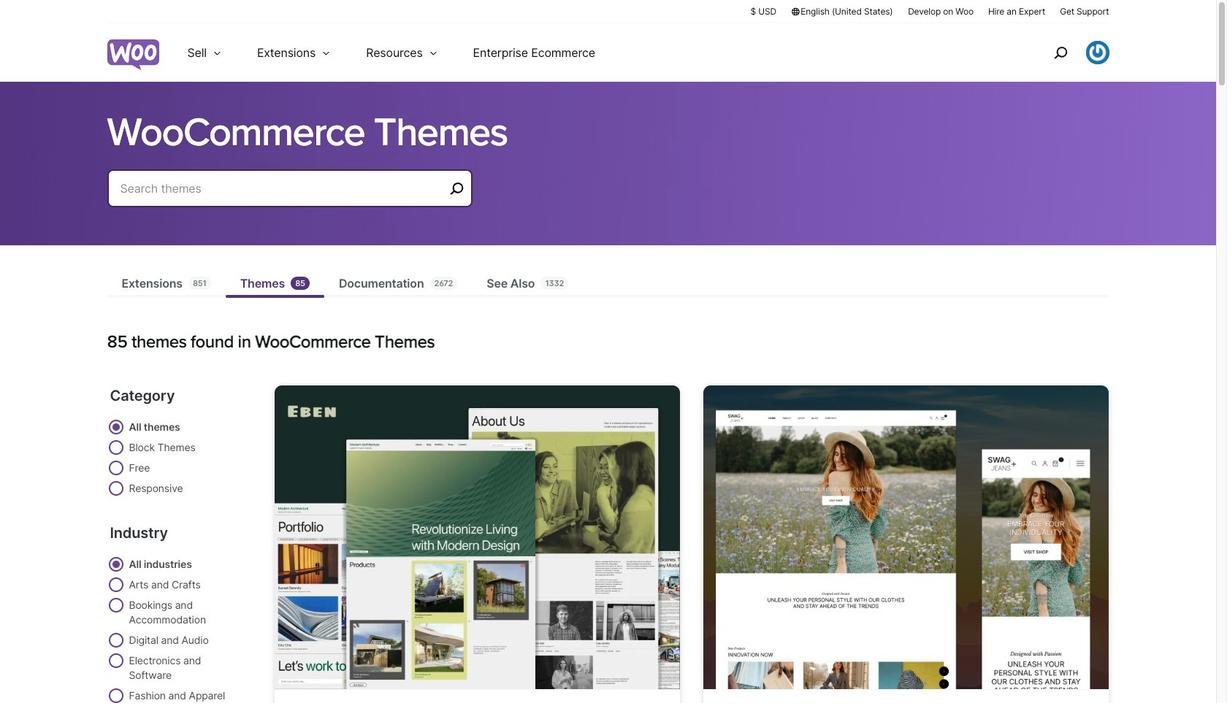Task type: locate. For each thing, give the bounding box(es) containing it.
open account menu image
[[1086, 41, 1110, 64]]

search image
[[1049, 41, 1072, 64]]

service navigation menu element
[[1023, 29, 1110, 76]]

None search field
[[107, 170, 472, 225]]



Task type: describe. For each thing, give the bounding box(es) containing it.
Search themes search field
[[120, 178, 445, 199]]



Task type: vqa. For each thing, say whether or not it's contained in the screenshot.
'search themes' search box
yes



